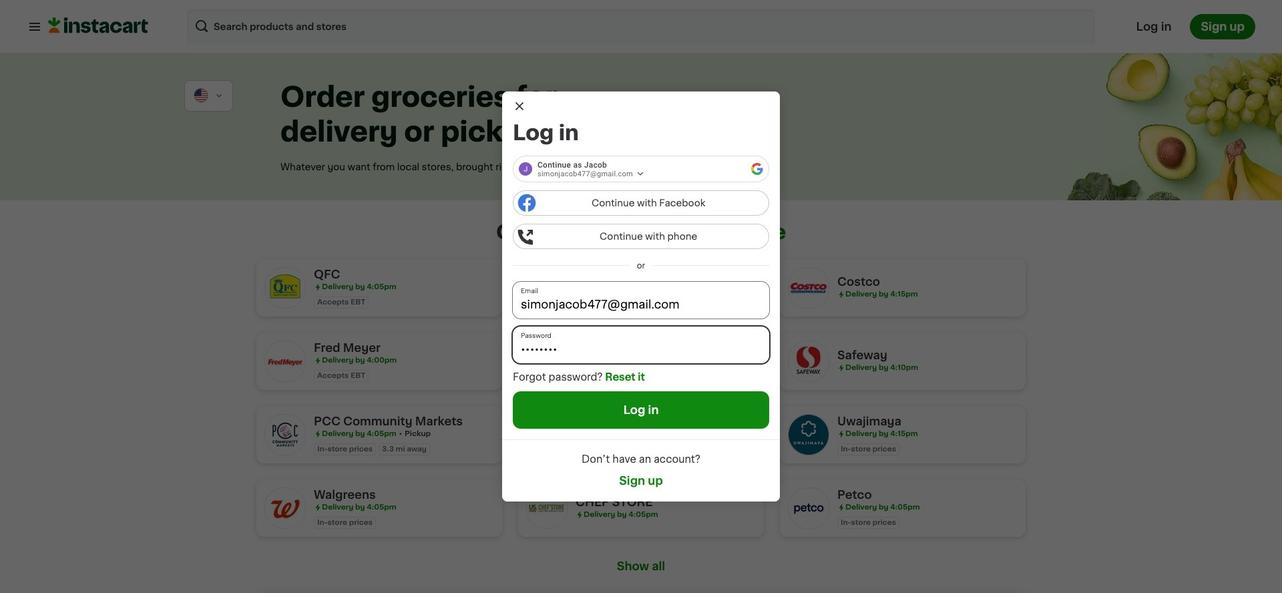 Task type: vqa. For each thing, say whether or not it's contained in the screenshot.
the right 1
no



Task type: describe. For each thing, give the bounding box(es) containing it.
petco image
[[788, 487, 829, 529]]

chef'store image
[[526, 487, 568, 529]]

instacart home image
[[48, 17, 148, 33]]

close modal image
[[513, 100, 526, 113]]

united states element
[[193, 87, 210, 104]]

qfc delivery now image
[[526, 267, 568, 309]]

safeway image
[[788, 341, 829, 382]]



Task type: locate. For each thing, give the bounding box(es) containing it.
sprouts farmers market image
[[526, 414, 568, 455]]

uwajimaya image
[[788, 414, 829, 455]]

open main menu image
[[27, 18, 43, 34]]

metropolitan market image
[[526, 341, 568, 382]]

fred meyer image
[[264, 341, 306, 382]]

Password password field
[[513, 327, 769, 363]]

Email email field
[[513, 282, 769, 319]]

pcc community markets image
[[264, 414, 306, 455]]

costco image
[[788, 267, 829, 309]]

qfc image
[[264, 267, 306, 309]]

walgreens image
[[264, 487, 306, 529]]



